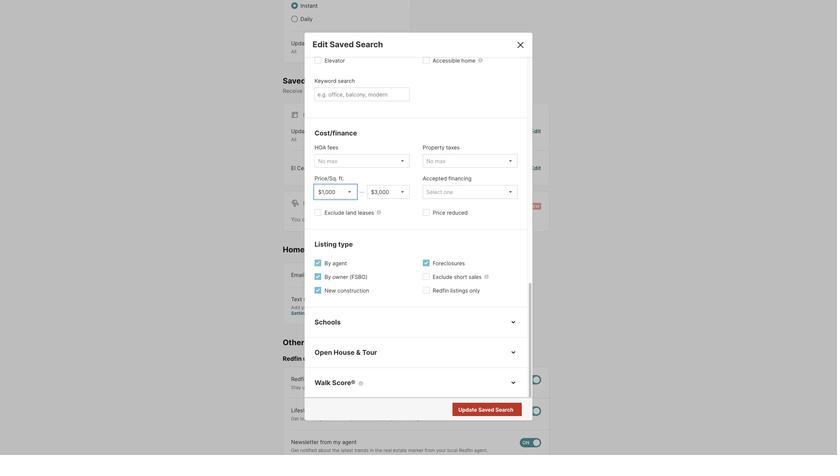 Task type: vqa. For each thing, say whether or not it's contained in the screenshot.
agent
yes



Task type: locate. For each thing, give the bounding box(es) containing it.
list box for hoa fees
[[315, 154, 410, 168]]

lifestyle & tips get local insights, home improvement tips, style and design resources.
[[291, 408, 447, 422]]

agent
[[333, 260, 347, 267], [343, 439, 357, 446]]

on inside saved searches receive timely notifications based on your preferred search filters.
[[370, 88, 377, 94]]

get down the lifestyle
[[291, 417, 299, 422]]

0 vertical spatial edit button
[[531, 127, 541, 143]]

0 vertical spatial search
[[356, 40, 383, 49]]

1 vertical spatial &
[[314, 408, 317, 415]]

1 horizontal spatial agent.
[[500, 385, 514, 391]]

0 vertical spatial emails
[[488, 165, 504, 172]]

estate
[[393, 448, 407, 454]]

1 horizontal spatial your
[[378, 88, 389, 94]]

no
[[479, 165, 487, 172], [487, 407, 494, 414]]

no inside 'button'
[[487, 407, 494, 414]]

timely
[[304, 88, 319, 94]]

searches up 'notifications'
[[308, 76, 343, 86]]

no for no results
[[487, 407, 494, 414]]

0 vertical spatial your
[[378, 88, 389, 94]]

keyword search
[[315, 78, 355, 84]]

1 horizontal spatial local
[[448, 448, 458, 454]]

about
[[319, 448, 331, 454]]

searches left while
[[347, 216, 371, 223]]

edit saved search
[[313, 40, 383, 49]]

edit button for update types
[[531, 127, 541, 143]]

2 vertical spatial update
[[459, 407, 477, 414]]

1 by from the top
[[325, 260, 331, 267]]

1 horizontal spatial to
[[405, 385, 409, 391]]

1 vertical spatial no
[[487, 407, 494, 414]]

1 vertical spatial home
[[332, 417, 344, 422]]

0 horizontal spatial emails
[[306, 338, 331, 348]]

1 horizontal spatial search
[[416, 88, 433, 94]]

agent.
[[500, 385, 514, 391], [475, 448, 489, 454]]

0 horizontal spatial and
[[364, 385, 372, 391]]

list box up ft.
[[315, 154, 410, 168]]

1 horizontal spatial emails
[[488, 165, 504, 172]]

2 for from the top
[[303, 200, 314, 207]]

1 vertical spatial edit button
[[531, 164, 541, 172]]

1 vertical spatial emails
[[306, 338, 331, 348]]

test
[[316, 165, 327, 172]]

redfin inside the redfin news stay up to date on redfin's tools and features, how to buy or sell a home, and connect with an agent.
[[291, 376, 307, 383]]

1 vertical spatial on
[[326, 385, 332, 391]]

1 vertical spatial all
[[291, 137, 297, 142]]

hoa
[[315, 144, 326, 151]]

exclude down the foreclosures
[[433, 274, 453, 281]]

exclude
[[325, 210, 345, 216], [433, 274, 453, 281]]

1 vertical spatial agent
[[343, 439, 357, 446]]

& inside edit saved search dialog
[[356, 349, 361, 357]]

preferred
[[391, 88, 414, 94]]

0 vertical spatial home
[[462, 57, 476, 64]]

1 edit button from the top
[[531, 127, 541, 143]]

0 vertical spatial all
[[291, 49, 297, 54]]

notifications
[[321, 88, 352, 94]]

get
[[291, 417, 299, 422], [291, 448, 299, 454]]

the down my
[[333, 448, 340, 454]]

0 horizontal spatial on
[[326, 385, 332, 391]]

0 horizontal spatial the
[[333, 448, 340, 454]]

update down daily option on the top of page
[[291, 40, 310, 47]]

1 get from the top
[[291, 417, 299, 422]]

1 horizontal spatial &
[[356, 349, 361, 357]]

1 vertical spatial agent.
[[475, 448, 489, 454]]

search up 'notifications'
[[338, 78, 355, 84]]

update types all down the 'daily'
[[291, 40, 325, 54]]

1 vertical spatial by
[[325, 274, 331, 281]]

for rent
[[303, 200, 329, 207]]

in right trends
[[370, 448, 374, 454]]

1 types from the top
[[311, 40, 325, 47]]

exclude down rent
[[325, 210, 345, 216]]

list box down ft.
[[315, 185, 357, 199]]

and right tools
[[364, 385, 372, 391]]

on right based
[[370, 88, 377, 94]]

0 horizontal spatial to
[[309, 385, 314, 391]]

&
[[356, 349, 361, 357], [314, 408, 317, 415]]

home right insights,
[[332, 417, 344, 422]]

home right accessible
[[462, 57, 476, 64]]

types
[[311, 40, 325, 47], [311, 128, 325, 135]]

1 vertical spatial from
[[425, 448, 435, 454]]

update down connect
[[459, 407, 477, 414]]

exclude for exclude land leases
[[325, 210, 345, 216]]

0 vertical spatial &
[[356, 349, 361, 357]]

tips
[[319, 408, 328, 415]]

0 horizontal spatial local
[[300, 417, 311, 422]]

0 vertical spatial types
[[311, 40, 325, 47]]

newsletter from my agent get notified about the latest trends in the real estate market from your local redfin agent.
[[291, 439, 489, 454]]

0 vertical spatial agent
[[333, 260, 347, 267]]

exclude for exclude short sales
[[433, 274, 453, 281]]

update types all
[[291, 40, 325, 54], [291, 128, 325, 142]]

connect
[[463, 385, 481, 391]]

emails
[[488, 165, 504, 172], [306, 338, 331, 348]]

1 horizontal spatial the
[[375, 448, 383, 454]]

agent. inside the redfin news stay up to date on redfin's tools and features, how to buy or sell a home, and connect with an agent.
[[500, 385, 514, 391]]

and right style
[[398, 417, 406, 422]]

all
[[291, 49, 297, 54], [291, 137, 297, 142]]

price/sq. ft.
[[315, 175, 344, 182]]

agent up latest
[[343, 439, 357, 446]]

get inside lifestyle & tips get local insights, home improvement tips, style and design resources.
[[291, 417, 299, 422]]

0 vertical spatial by
[[325, 260, 331, 267]]

house
[[334, 349, 355, 357]]

0 vertical spatial on
[[370, 88, 377, 94]]

2 by from the top
[[325, 274, 331, 281]]

sale
[[315, 112, 329, 119]]

0 horizontal spatial search
[[338, 78, 355, 84]]

list box down financing
[[423, 185, 518, 199]]

0 vertical spatial edit
[[313, 40, 328, 49]]

walk
[[315, 379, 331, 387]]

0 vertical spatial local
[[300, 417, 311, 422]]

& left 'tour'
[[356, 349, 361, 357]]

1 vertical spatial update types all
[[291, 128, 325, 142]]

2 edit button from the top
[[531, 164, 541, 172]]

for left sale
[[303, 112, 314, 119]]

update types all up the hoa
[[291, 128, 325, 142]]

number
[[328, 305, 345, 311]]

and right home,
[[454, 385, 462, 391]]

0 horizontal spatial searches
[[308, 76, 343, 86]]

all down daily option on the top of page
[[291, 49, 297, 54]]

saved left land
[[330, 216, 346, 223]]

from
[[320, 439, 332, 446], [425, 448, 435, 454]]

1 horizontal spatial on
[[370, 88, 377, 94]]

0 vertical spatial searches
[[308, 76, 343, 86]]

—
[[360, 189, 365, 195]]

from right market
[[425, 448, 435, 454]]

1 vertical spatial in
[[370, 448, 374, 454]]

0 horizontal spatial exclude
[[325, 210, 345, 216]]

1 vertical spatial exclude
[[433, 274, 453, 281]]

redfin inside edit saved search dialog
[[433, 288, 449, 294]]

search left filters.
[[416, 88, 433, 94]]

in inside newsletter from my agent get notified about the latest trends in the real estate market from your local redfin agent.
[[370, 448, 374, 454]]

email
[[291, 272, 305, 279]]

your up the settings
[[302, 305, 311, 311]]

list box up financing
[[423, 154, 518, 168]]

None checkbox
[[520, 376, 541, 385], [520, 407, 541, 417], [520, 439, 541, 448], [520, 376, 541, 385], [520, 407, 541, 417], [520, 439, 541, 448]]

redfin for redfin updates
[[283, 356, 302, 363]]

0 vertical spatial in
[[346, 305, 350, 311]]

for left rent
[[303, 200, 314, 207]]

0 horizontal spatial search
[[356, 40, 383, 49]]

an
[[493, 385, 499, 391]]

price
[[433, 210, 446, 216]]

on
[[370, 88, 377, 94], [326, 385, 332, 391]]

new
[[325, 288, 336, 294]]

update down for sale
[[291, 128, 310, 135]]

for for for rent
[[303, 200, 314, 207]]

0 vertical spatial no
[[479, 165, 487, 172]]

0 horizontal spatial from
[[320, 439, 332, 446]]

1 vertical spatial for
[[303, 200, 314, 207]]

can
[[302, 216, 311, 223]]

your right market
[[437, 448, 446, 454]]

0 vertical spatial exclude
[[325, 210, 345, 216]]

saved left results
[[479, 407, 495, 414]]

to right up
[[309, 385, 314, 391]]

1 for from the top
[[303, 112, 314, 119]]

0 vertical spatial agent.
[[500, 385, 514, 391]]

2 types from the top
[[311, 128, 325, 135]]

1 vertical spatial local
[[448, 448, 458, 454]]

saved
[[330, 40, 354, 49], [283, 76, 306, 86], [330, 216, 346, 223], [479, 407, 495, 414]]

0 horizontal spatial &
[[314, 408, 317, 415]]

improvement
[[345, 417, 374, 422]]

& left tips
[[314, 408, 317, 415]]

1 vertical spatial search
[[496, 407, 514, 414]]

1 horizontal spatial in
[[370, 448, 374, 454]]

local
[[300, 417, 311, 422], [448, 448, 458, 454]]

types down for sale
[[311, 128, 325, 135]]

Instant radio
[[291, 2, 298, 9]]

1 update types all from the top
[[291, 40, 325, 54]]

keyword
[[315, 78, 337, 84]]

by left owner
[[325, 274, 331, 281]]

rent
[[315, 200, 329, 207]]

news
[[309, 376, 322, 383]]

list box
[[315, 154, 410, 168], [423, 154, 518, 168], [315, 185, 357, 199], [368, 185, 410, 199], [423, 185, 518, 199]]

1 horizontal spatial no
[[487, 407, 494, 414]]

1 horizontal spatial search
[[496, 407, 514, 414]]

search inside button
[[496, 407, 514, 414]]

1 vertical spatial your
[[302, 305, 311, 311]]

latest
[[341, 448, 353, 454]]

2 vertical spatial your
[[437, 448, 446, 454]]

home inside edit saved search dialog
[[462, 57, 476, 64]]

0 horizontal spatial no
[[479, 165, 487, 172]]

price reduced
[[433, 210, 468, 216]]

get down the newsletter
[[291, 448, 299, 454]]

reduced
[[447, 210, 468, 216]]

1 horizontal spatial exclude
[[433, 274, 453, 281]]

sell
[[426, 385, 434, 391]]

no results button
[[479, 404, 521, 417]]

foreclosures
[[433, 260, 465, 267]]

home,
[[439, 385, 452, 391]]

2 get from the top
[[291, 448, 299, 454]]

0 vertical spatial from
[[320, 439, 332, 446]]

agent. inside newsletter from my agent get notified about the latest trends in the real estate market from your local redfin agent.
[[475, 448, 489, 454]]

types up elevator
[[311, 40, 325, 47]]

0 vertical spatial get
[[291, 417, 299, 422]]

2 horizontal spatial your
[[437, 448, 446, 454]]

agent up owner
[[333, 260, 347, 267]]

tours
[[307, 245, 327, 255]]

in right number
[[346, 305, 350, 311]]

home
[[462, 57, 476, 64], [332, 417, 344, 422]]

add your phone number in
[[291, 305, 351, 311]]

2 horizontal spatial and
[[454, 385, 462, 391]]

the left real
[[375, 448, 383, 454]]

1 horizontal spatial home
[[462, 57, 476, 64]]

local inside newsletter from my agent get notified about the latest trends in the real estate market from your local redfin agent.
[[448, 448, 458, 454]]

schools link
[[315, 318, 518, 328]]

el cerrito test 1
[[291, 165, 331, 172]]

on inside the redfin news stay up to date on redfin's tools and features, how to buy or sell a home, and connect with an agent.
[[326, 385, 332, 391]]

1 horizontal spatial and
[[398, 417, 406, 422]]

on right date at the left of the page
[[326, 385, 332, 391]]

0 vertical spatial search
[[338, 78, 355, 84]]

from up the "about"
[[320, 439, 332, 446]]

to left buy
[[405, 385, 409, 391]]

0 vertical spatial update types all
[[291, 40, 325, 54]]

2 vertical spatial edit
[[531, 165, 541, 172]]

trends
[[355, 448, 369, 454]]

your inside newsletter from my agent get notified about the latest trends in the real estate market from your local redfin agent.
[[437, 448, 446, 454]]

property
[[423, 144, 445, 151]]

1 vertical spatial searches
[[347, 216, 371, 223]]

& inside lifestyle & tips get local insights, home improvement tips, style and design resources.
[[314, 408, 317, 415]]

date
[[315, 385, 325, 391]]

all up el
[[291, 137, 297, 142]]

search inside edit saved search dialog
[[338, 78, 355, 84]]

searches inside saved searches receive timely notifications based on your preferred search filters.
[[308, 76, 343, 86]]

edit for update types
[[531, 128, 541, 135]]

1 the from the left
[[333, 448, 340, 454]]

0 vertical spatial for
[[303, 112, 314, 119]]

0 horizontal spatial in
[[346, 305, 350, 311]]

1 vertical spatial edit
[[531, 128, 541, 135]]

by down tours
[[325, 260, 331, 267]]

results
[[495, 407, 513, 414]]

update saved search
[[459, 407, 514, 414]]

1 vertical spatial types
[[311, 128, 325, 135]]

your left preferred at left
[[378, 88, 389, 94]]

1 vertical spatial get
[[291, 448, 299, 454]]

search
[[338, 78, 355, 84], [416, 88, 433, 94]]

rentals
[[422, 216, 439, 223]]

edit inside dialog
[[313, 40, 328, 49]]

saved up receive
[[283, 76, 306, 86]]

search inside saved searches receive timely notifications based on your preferred search filters.
[[416, 88, 433, 94]]

0 horizontal spatial agent.
[[475, 448, 489, 454]]

sales
[[469, 274, 482, 281]]

1 vertical spatial search
[[416, 88, 433, 94]]

saved up elevator
[[330, 40, 354, 49]]

emails for other emails
[[306, 338, 331, 348]]

edit saved search dialog
[[305, 0, 533, 421]]

up
[[302, 385, 308, 391]]

owner
[[333, 274, 348, 281]]

0 horizontal spatial home
[[332, 417, 344, 422]]

for
[[303, 112, 314, 119], [303, 200, 314, 207]]



Task type: describe. For each thing, give the bounding box(es) containing it.
accessible
[[433, 57, 460, 64]]

1 vertical spatial update
[[291, 128, 310, 135]]

notified
[[300, 448, 317, 454]]

saved inside update saved search button
[[479, 407, 495, 414]]

redfin for redfin news stay up to date on redfin's tools and features, how to buy or sell a home, and connect with an agent.
[[291, 376, 307, 383]]

2 all from the top
[[291, 137, 297, 142]]

walk score® link
[[315, 378, 518, 388]]

edit button for no emails
[[531, 164, 541, 172]]

Daily radio
[[291, 16, 298, 22]]

construction
[[338, 288, 369, 294]]

new construction
[[325, 288, 369, 294]]

or
[[420, 385, 425, 391]]

and inside lifestyle & tips get local insights, home improvement tips, style and design resources.
[[398, 417, 406, 422]]

list box right —
[[368, 185, 410, 199]]

account settings link
[[291, 305, 370, 316]]

settings
[[291, 311, 311, 316]]

no emails
[[479, 165, 504, 172]]

elevator
[[325, 57, 345, 64]]

walk score®
[[315, 379, 356, 387]]

property taxes
[[423, 144, 460, 151]]

update saved search button
[[453, 403, 522, 417]]

a
[[435, 385, 437, 391]]

resources.
[[424, 417, 447, 422]]

home inside lifestyle & tips get local insights, home improvement tips, style and design resources.
[[332, 417, 344, 422]]

listings
[[451, 288, 468, 294]]

0 horizontal spatial your
[[302, 305, 311, 311]]

design
[[408, 417, 422, 422]]

only
[[470, 288, 480, 294]]

for
[[413, 216, 420, 223]]

receive
[[283, 88, 303, 94]]

accepted financing
[[423, 175, 472, 182]]

redfin inside newsletter from my agent get notified about the latest trends in the real estate market from your local redfin agent.
[[459, 448, 473, 454]]

for sale
[[303, 112, 329, 119]]

score®
[[332, 379, 356, 387]]

text (sms)
[[291, 296, 319, 303]]

schools
[[315, 319, 341, 327]]

open house & tour
[[315, 349, 377, 357]]

market
[[408, 448, 424, 454]]

account settings
[[291, 305, 370, 316]]

home tours
[[283, 245, 327, 255]]

search for edit saved search
[[356, 40, 383, 49]]

newsletter
[[291, 439, 319, 446]]

financing
[[449, 175, 472, 182]]

get inside newsletter from my agent get notified about the latest trends in the real estate market from your local redfin agent.
[[291, 448, 299, 454]]

on for news
[[326, 385, 332, 391]]

agent inside newsletter from my agent get notified about the latest trends in the real estate market from your local redfin agent.
[[343, 439, 357, 446]]

price/sq.
[[315, 175, 338, 182]]

fees
[[328, 144, 339, 151]]

edit saved search element
[[313, 40, 509, 49]]

2 the from the left
[[375, 448, 383, 454]]

hoa fees
[[315, 144, 339, 151]]

edit for no emails
[[531, 165, 541, 172]]

0 vertical spatial update
[[291, 40, 310, 47]]

saved inside saved searches receive timely notifications based on your preferred search filters.
[[283, 76, 306, 86]]

lifestyle
[[291, 408, 313, 415]]

redfin updates
[[283, 356, 327, 363]]

cost/finance
[[315, 129, 357, 137]]

features,
[[374, 385, 393, 391]]

redfin's
[[333, 385, 351, 391]]

other emails
[[283, 338, 331, 348]]

1 to from the left
[[309, 385, 314, 391]]

based
[[353, 88, 369, 94]]

account
[[351, 305, 370, 311]]

tips,
[[375, 417, 385, 422]]

agent inside edit saved search dialog
[[333, 260, 347, 267]]

local inside lifestyle & tips get local insights, home improvement tips, style and design resources.
[[300, 417, 311, 422]]

your inside saved searches receive timely notifications based on your preferred search filters.
[[378, 88, 389, 94]]

short
[[454, 274, 467, 281]]

by for by owner (fsbo)
[[325, 274, 331, 281]]

redfin for redfin listings only
[[433, 288, 449, 294]]

land
[[346, 210, 357, 216]]

how
[[394, 385, 404, 391]]

on for searches
[[370, 88, 377, 94]]

emails for no emails
[[488, 165, 504, 172]]

leases
[[358, 210, 374, 216]]

list box for accepted financing
[[423, 185, 518, 199]]

daily
[[301, 16, 313, 22]]

1
[[328, 165, 331, 172]]

exclude land leases
[[325, 210, 374, 216]]

buy
[[411, 385, 419, 391]]

list box for property taxes
[[423, 154, 518, 168]]

update inside button
[[459, 407, 477, 414]]

you can create saved searches while searching for rentals
[[291, 216, 439, 223]]

create
[[313, 216, 329, 223]]

e.g. office, balcony, modern text field
[[318, 91, 407, 98]]

cerrito
[[297, 165, 315, 172]]

taxes
[[446, 144, 460, 151]]

ft.
[[339, 175, 344, 182]]

redfin news stay up to date on redfin's tools and features, how to buy or sell a home, and connect with an agent.
[[291, 376, 514, 391]]

accessible home
[[433, 57, 476, 64]]

(fsbo)
[[350, 274, 368, 281]]

accepted
[[423, 175, 447, 182]]

(sms)
[[304, 296, 319, 303]]

other
[[283, 338, 305, 348]]

for for for sale
[[303, 112, 314, 119]]

el
[[291, 165, 296, 172]]

phone
[[313, 305, 326, 311]]

1 horizontal spatial from
[[425, 448, 435, 454]]

home
[[283, 245, 305, 255]]

filters.
[[434, 88, 450, 94]]

2 update types all from the top
[[291, 128, 325, 142]]

1 horizontal spatial searches
[[347, 216, 371, 223]]

updates
[[303, 356, 327, 363]]

2 to from the left
[[405, 385, 409, 391]]

by for by agent
[[325, 260, 331, 267]]

tools
[[352, 385, 363, 391]]

1 all from the top
[[291, 49, 297, 54]]

no for no emails
[[479, 165, 487, 172]]

tour
[[362, 349, 377, 357]]

listing
[[315, 241, 337, 249]]

by owner (fsbo)
[[325, 274, 368, 281]]

saved searches receive timely notifications based on your preferred search filters.
[[283, 76, 450, 94]]

search for update saved search
[[496, 407, 514, 414]]

while
[[372, 216, 385, 223]]

add
[[291, 305, 300, 311]]



